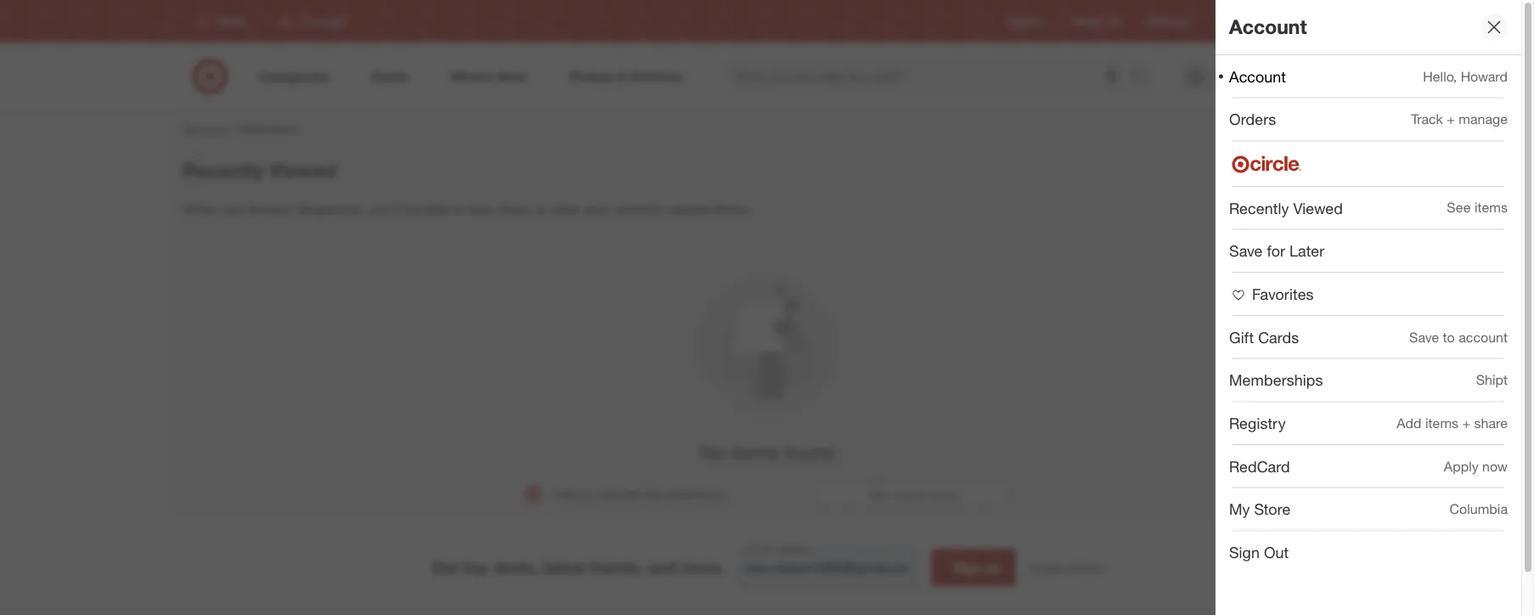 Task type: locate. For each thing, give the bounding box(es) containing it.
0 vertical spatial items
[[1475, 199, 1508, 216]]

your
[[584, 201, 611, 217]]

target.com,
[[296, 201, 365, 217]]

track + manage
[[1412, 111, 1508, 128]]

1 vertical spatial to
[[1444, 329, 1456, 345]]

+
[[1447, 111, 1456, 128], [1463, 415, 1471, 431]]

more.
[[681, 557, 725, 577]]

0 horizontal spatial redcard
[[1148, 15, 1189, 28]]

items
[[1475, 199, 1508, 216], [1426, 415, 1459, 431], [731, 440, 779, 464]]

redcard link
[[1148, 14, 1189, 29]]

viewed up target.com,
[[269, 158, 336, 182]]

1 vertical spatial items
[[1426, 415, 1459, 431]]

0 horizontal spatial to
[[453, 201, 465, 217]]

sign out link
[[1216, 532, 1522, 574]]

recently viewed up save for later at the right top of the page
[[1230, 199, 1344, 217]]

1 horizontal spatial items
[[1426, 415, 1459, 431]]

target circle link
[[1216, 14, 1273, 29]]

save left 'for'
[[1230, 242, 1263, 260]]

when
[[183, 201, 218, 217]]

1 horizontal spatial save
[[1410, 329, 1440, 345]]

take a quick survey
[[869, 488, 958, 501]]

0 horizontal spatial howard
[[1232, 69, 1273, 84]]

howard
[[1461, 68, 1508, 84], [1232, 69, 1273, 84]]

recently viewed up browse
[[183, 158, 336, 182]]

0 horizontal spatial sign
[[953, 559, 981, 576]]

this
[[642, 487, 661, 502]]

items right see
[[1475, 199, 1508, 216]]

latest
[[543, 557, 585, 577]]

browse
[[247, 201, 292, 217]]

to left account on the bottom right of the page
[[1444, 329, 1456, 345]]

0 vertical spatial save
[[1230, 242, 1263, 260]]

1 vertical spatial recently viewed
[[1230, 199, 1344, 217]]

registry inside account dialog
[[1230, 414, 1286, 432]]

target circle
[[1216, 15, 1273, 28]]

policy
[[1072, 560, 1103, 575]]

sign inside "link"
[[1230, 543, 1260, 562]]

hi, howard
[[1215, 69, 1273, 84]]

recently inside account dialog
[[1230, 199, 1290, 217]]

save inside save for later link
[[1230, 242, 1263, 260]]

hello,
[[1424, 68, 1458, 84]]

0 vertical spatial recently
[[183, 158, 264, 182]]

save to account
[[1410, 329, 1508, 345]]

sign up
[[953, 559, 1002, 576]]

share
[[1475, 415, 1508, 431]]

account dialog
[[1216, 0, 1535, 615]]

1 vertical spatial registry
[[1230, 414, 1286, 432]]

redcard inside account dialog
[[1230, 457, 1291, 475]]

viewed
[[269, 158, 336, 182], [1294, 199, 1344, 217]]

1 horizontal spatial to
[[1444, 329, 1456, 345]]

0 horizontal spatial recently viewed
[[183, 158, 336, 182]]

items for add
[[1426, 415, 1459, 431]]

top
[[463, 557, 489, 577]]

1 vertical spatial viewed
[[1294, 199, 1344, 217]]

sign for sign up
[[953, 559, 981, 576]]

howard inside account dialog
[[1461, 68, 1508, 84]]

help us improve this experience.
[[553, 487, 727, 502]]

items.
[[713, 201, 750, 217]]

manage
[[1459, 111, 1508, 128]]

viewed up later
[[1294, 199, 1344, 217]]

redcard
[[1148, 15, 1189, 28], [1230, 457, 1291, 475]]

0 vertical spatial account
[[1230, 15, 1308, 39]]

to left see,
[[453, 201, 465, 217]]

sign
[[1230, 543, 1260, 562], [953, 559, 981, 576]]

0 vertical spatial +
[[1447, 111, 1456, 128]]

weekly ad
[[1073, 15, 1121, 28]]

columbia
[[1450, 501, 1508, 518]]

1 vertical spatial redcard
[[1230, 457, 1291, 475]]

to inside account dialog
[[1444, 329, 1456, 345]]

howard right hi,
[[1232, 69, 1273, 84]]

1 horizontal spatial redcard
[[1230, 457, 1291, 475]]

2 vertical spatial account
[[183, 122, 227, 136]]

0 horizontal spatial recently
[[183, 158, 264, 182]]

shop,
[[498, 201, 531, 217]]

0 vertical spatial redcard
[[1148, 15, 1189, 28]]

0 vertical spatial to
[[453, 201, 465, 217]]

save left account on the bottom right of the page
[[1410, 329, 1440, 345]]

1 vertical spatial recently
[[1230, 199, 1290, 217]]

registry
[[1008, 15, 1046, 28], [1230, 414, 1286, 432]]

1 horizontal spatial recently viewed
[[1230, 199, 1344, 217]]

search
[[1124, 70, 1165, 86]]

1 horizontal spatial sign
[[1230, 543, 1260, 562]]

survey
[[928, 488, 958, 501]]

viewed
[[667, 201, 710, 217]]

redcard right ad
[[1148, 15, 1189, 28]]

improve
[[597, 487, 639, 502]]

1 horizontal spatial howard
[[1461, 68, 1508, 84]]

my store
[[1230, 500, 1291, 519]]

viewhistory
[[238, 122, 299, 136]]

items right no
[[731, 440, 779, 464]]

able
[[424, 201, 450, 217]]

viewed inside account dialog
[[1294, 199, 1344, 217]]

find stores
[[1300, 15, 1352, 28]]

sign left up on the right bottom
[[953, 559, 981, 576]]

take
[[869, 488, 889, 501]]

0 horizontal spatial viewed
[[269, 158, 336, 182]]

None text field
[[738, 549, 918, 586]]

0 vertical spatial registry
[[1008, 15, 1046, 28]]

for
[[1267, 242, 1286, 260]]

found
[[784, 440, 834, 464]]

stores
[[1323, 15, 1352, 28]]

0 horizontal spatial items
[[731, 440, 779, 464]]

0 horizontal spatial save
[[1230, 242, 1263, 260]]

recently up 'for'
[[1230, 199, 1290, 217]]

recently up you
[[183, 158, 264, 182]]

1 vertical spatial +
[[1463, 415, 1471, 431]]

memberships
[[1230, 371, 1324, 389]]

1 vertical spatial save
[[1410, 329, 1440, 345]]

up
[[985, 559, 1002, 576]]

items for no
[[731, 440, 779, 464]]

1 horizontal spatial registry
[[1230, 414, 1286, 432]]

sign left out on the right of the page
[[1230, 543, 1260, 562]]

1 horizontal spatial recently
[[1230, 199, 1290, 217]]

items right add in the bottom of the page
[[1426, 415, 1459, 431]]

gift
[[1230, 328, 1255, 346]]

save for later
[[1230, 242, 1325, 260]]

+ right track
[[1447, 111, 1456, 128]]

1 horizontal spatial viewed
[[1294, 199, 1344, 217]]

0 vertical spatial viewed
[[269, 158, 336, 182]]

2 horizontal spatial items
[[1475, 199, 1508, 216]]

registry left the weekly
[[1008, 15, 1046, 28]]

recently
[[183, 158, 264, 182], [1230, 199, 1290, 217]]

later
[[1290, 242, 1325, 260]]

registry down memberships
[[1230, 414, 1286, 432]]

sign inside button
[[953, 559, 981, 576]]

ad
[[1108, 15, 1121, 28]]

when you browse target.com, you'll be able to see, shop, or clear your recently viewed           items.
[[183, 201, 750, 217]]

2 vertical spatial items
[[731, 440, 779, 464]]

sign out
[[1230, 543, 1289, 562]]

to
[[453, 201, 465, 217], [1444, 329, 1456, 345]]

howard up manage
[[1461, 68, 1508, 84]]

redcard up my store
[[1230, 457, 1291, 475]]

+ left share
[[1463, 415, 1471, 431]]

track
[[1412, 111, 1444, 128]]



Task type: vqa. For each thing, say whether or not it's contained in the screenshot.
(62,765) in the top right of the page
no



Task type: describe. For each thing, give the bounding box(es) containing it.
target
[[1216, 15, 1244, 28]]

find stores link
[[1300, 14, 1352, 29]]

see,
[[469, 201, 494, 217]]

weekly
[[1073, 15, 1106, 28]]

help
[[553, 487, 577, 502]]

you'll
[[369, 201, 401, 217]]

save for save for later
[[1230, 242, 1263, 260]]

recently
[[615, 201, 663, 217]]

account hello, howard element
[[1230, 67, 1287, 85]]

1 vertical spatial account
[[1230, 67, 1287, 85]]

registry link
[[1008, 14, 1046, 29]]

sign for sign out
[[1230, 543, 1260, 562]]

now
[[1483, 458, 1508, 475]]

my
[[1230, 500, 1251, 519]]

0 horizontal spatial registry
[[1008, 15, 1046, 28]]

1 horizontal spatial +
[[1463, 415, 1471, 431]]

account
[[1459, 329, 1508, 345]]

apply now
[[1445, 458, 1508, 475]]

cards
[[1259, 328, 1300, 346]]

0 vertical spatial recently viewed
[[183, 158, 336, 182]]

favorites
[[1253, 285, 1314, 303]]

recently viewed inside account dialog
[[1230, 199, 1344, 217]]

experience.
[[665, 487, 727, 502]]

weekly ad link
[[1073, 14, 1121, 29]]

What can we help you find? suggestions appear below search field
[[724, 58, 1136, 95]]

privacy policy
[[1030, 560, 1103, 575]]

see
[[1448, 199, 1471, 216]]

privacy
[[1030, 560, 1068, 575]]

hello, howard
[[1424, 68, 1508, 84]]

add items + share
[[1397, 415, 1508, 431]]

see items
[[1448, 199, 1508, 216]]

orders
[[1230, 110, 1277, 129]]

gift cards
[[1230, 328, 1300, 346]]

take a quick survey button
[[816, 481, 1011, 508]]

save for save to account
[[1410, 329, 1440, 345]]

apply
[[1445, 458, 1479, 475]]

find
[[1300, 15, 1320, 28]]

clear
[[551, 201, 581, 217]]

hi,
[[1215, 69, 1229, 84]]

search button
[[1124, 58, 1165, 99]]

sign up button
[[931, 549, 1016, 586]]

howard for hello, howard
[[1461, 68, 1508, 84]]

no items found
[[700, 440, 834, 464]]

store
[[1255, 500, 1291, 519]]

favorites link
[[1216, 273, 1522, 315]]

0 horizontal spatial +
[[1447, 111, 1456, 128]]

out
[[1264, 543, 1289, 562]]

items for see
[[1475, 199, 1508, 216]]

save for later link
[[1216, 230, 1522, 272]]

account link
[[183, 122, 227, 136]]

a
[[892, 488, 898, 501]]

quick
[[901, 488, 925, 501]]

circle
[[1247, 15, 1273, 28]]

deals,
[[493, 557, 538, 577]]

be
[[404, 201, 420, 217]]

no
[[700, 440, 726, 464]]

get top deals, latest trends, and more.
[[431, 557, 725, 577]]

and
[[648, 557, 677, 577]]

view favorites element
[[1230, 285, 1314, 303]]

howard for hi, howard
[[1232, 69, 1273, 84]]

shipt
[[1477, 372, 1508, 388]]

or
[[535, 201, 547, 217]]

/
[[230, 122, 234, 136]]

privacy policy link
[[1030, 559, 1103, 576]]

us
[[581, 487, 593, 502]]

add
[[1397, 415, 1422, 431]]

trends,
[[590, 557, 643, 577]]

account / viewhistory
[[183, 122, 299, 136]]

you
[[222, 201, 244, 217]]

get
[[431, 557, 459, 577]]



